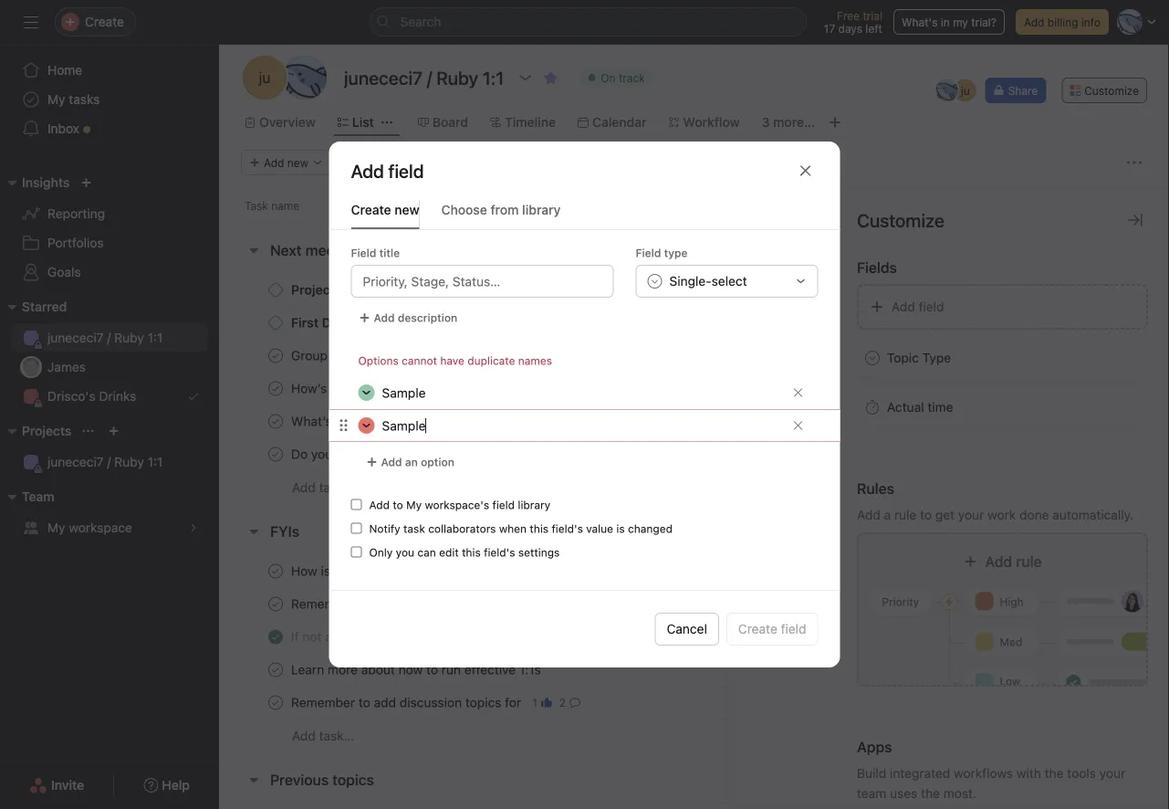 Task type: vqa. For each thing, say whether or not it's contained in the screenshot.
Low effort
no



Task type: describe. For each thing, give the bounding box(es) containing it.
close details image
[[1129, 213, 1143, 227]]

cannot
[[402, 354, 437, 367]]

Learn more about how to run effective 1:1s text field
[[288, 661, 547, 679]]

add field button
[[857, 284, 1149, 330]]

value
[[586, 522, 614, 535]]

add inside header fyis tree grid
[[292, 728, 316, 743]]

insights button
[[0, 172, 70, 194]]

ruby inside starred element
[[114, 330, 144, 345]]

add field dialog
[[329, 142, 841, 668]]

completed checkbox for 2nd the remember to add discussion topics for the next meeting cell from the bottom of the header fyis tree grid
[[265, 593, 287, 615]]

1 button
[[529, 694, 556, 712]]

ruby for project kick-off! cell
[[763, 284, 789, 296]]

1:1 inside starred element
[[148, 330, 163, 345]]

remove option image
[[793, 420, 804, 431]]

0 horizontal spatial your
[[959, 507, 985, 522]]

ruby anderson for group meeting with cohort cell
[[763, 349, 842, 362]]

goals link
[[11, 258, 208, 287]]

invite
[[51, 778, 84, 793]]

starred
[[22, 299, 67, 314]]

if not already scheduled, set up a recurring 1:1 meeting in your calendar cell
[[219, 620, 647, 654]]

how is this project cell
[[219, 554, 647, 588]]

add inside 'header next meeting' tree grid
[[292, 480, 316, 495]]

share
[[1009, 84, 1038, 97]]

1 vertical spatial rule
[[1017, 553, 1042, 570]]

add task… for second add task… button
[[292, 728, 354, 743]]

james
[[47, 359, 86, 374]]

completed image for learn more about how to run effective 1:1s text field
[[265, 659, 287, 681]]

create for create field
[[739, 621, 778, 636]]

completed checkbox for do you feel like we can help you succeed in any manner right now? text field
[[265, 443, 287, 465]]

tools
[[1068, 766, 1097, 781]]

add left billing
[[1025, 16, 1045, 28]]

select
[[712, 273, 748, 289]]

field for field title
[[351, 247, 377, 259]]

options cannot have duplicate names
[[358, 354, 552, 367]]

what's in my trial?
[[902, 16, 997, 28]]

share button
[[986, 78, 1047, 103]]

apps
[[857, 738, 893, 756]]

today for project kick-off! cell
[[890, 284, 921, 296]]

2 add task… button from the top
[[292, 726, 354, 746]]

insights
[[22, 175, 70, 190]]

overview link
[[245, 112, 316, 132]]

customize inside dropdown button
[[1085, 84, 1140, 97]]

get
[[936, 507, 955, 522]]

field for create field
[[781, 621, 807, 636]]

workflow link
[[669, 112, 740, 132]]

team
[[857, 786, 887, 801]]

topic type
[[888, 350, 952, 365]]

add billing info button
[[1016, 9, 1109, 35]]

what's
[[902, 16, 938, 28]]

fields
[[857, 259, 898, 276]]

Notify task collaborators when this field's value is changed checkbox
[[351, 523, 362, 534]]

create field
[[739, 621, 807, 636]]

ruby for do you feel like we can help you succeed in any manner right now? cell
[[763, 448, 789, 461]]

meeting
[[306, 242, 361, 259]]

tasks
[[69, 92, 100, 107]]

drisco's drinks link
[[11, 382, 208, 411]]

field title
[[351, 247, 400, 259]]

global element
[[0, 45, 219, 154]]

free trial 17 days left
[[824, 9, 883, 35]]

remember to add discussion topics for the next meeting text field for completed option within the 'row'
[[288, 694, 525, 712]]

ju up high
[[1024, 565, 1033, 578]]

0 horizontal spatial field
[[493, 499, 515, 511]]

2 type an option name field from the top
[[375, 410, 786, 441]]

mond
[[1144, 598, 1170, 610]]

add down fields
[[892, 299, 916, 314]]

collapse task list for this section image for previous topics
[[247, 773, 261, 787]]

ju left share button
[[961, 84, 970, 97]]

my
[[953, 16, 969, 28]]

created
[[890, 199, 931, 212]]

library inside create new tab panel
[[518, 499, 551, 511]]

workspace's
[[425, 499, 490, 511]]

notify task collaborators when this field's value is changed
[[369, 522, 673, 535]]

Add to My workspace's field library checkbox
[[351, 499, 362, 510]]

timeline link
[[490, 112, 556, 132]]

fyis button
[[270, 515, 300, 548]]

task for 1
[[777, 633, 798, 646]]

calendar
[[593, 115, 647, 130]]

anderson for if not already scheduled, set up a recurring 1:1 meeting in your calendar cell
[[792, 631, 842, 643]]

task… inside 'header next meeting' tree grid
[[319, 480, 354, 495]]

Only you can edit this field's settings checkbox
[[351, 547, 362, 557]]

junececi7@gmail.com for mond
[[1043, 598, 1155, 610]]

create for create new
[[351, 202, 391, 217]]

integrated
[[890, 766, 951, 781]]

today for group meeting with cohort cell
[[890, 349, 921, 362]]

anderson for first day! cell
[[792, 316, 842, 329]]

tab list containing create new
[[329, 200, 841, 230]]

search
[[400, 14, 441, 29]]

an
[[405, 456, 418, 468]]

2 button
[[556, 694, 584, 712]]

ra down med at bottom right
[[1021, 663, 1035, 676]]

ruby for 2nd the remember to add discussion topics for the next meeting cell from the bottom of the header fyis tree grid
[[763, 598, 789, 610]]

1 remember to add discussion topics for the next meeting cell from the top
[[219, 587, 647, 621]]

single-select button
[[636, 265, 819, 298]]

today for how's your workload? cell
[[890, 382, 921, 395]]

ruby anderson for do you feel like we can help you succeed in any manner right now? cell
[[763, 448, 842, 461]]

inbox
[[47, 121, 79, 136]]

Group Meeting with cohort text field
[[288, 347, 455, 365]]

what's in my trial? button
[[894, 9, 1005, 35]]

completed checkbox for what's your top priority this week? text box
[[265, 410, 287, 432]]

option
[[421, 456, 455, 468]]

ruby anderson for how's your workload? cell
[[763, 382, 842, 395]]

anderson for project kick-off! cell
[[792, 284, 842, 296]]

completed image for if not already scheduled, set up a recurring 1:1 meeting in your calendar text box
[[265, 626, 287, 648]]

single-
[[670, 273, 712, 289]]

field's for value
[[552, 522, 583, 535]]

completed image for how is this project text field
[[265, 560, 287, 582]]

create field button
[[727, 613, 819, 646]]

reporting link
[[11, 199, 208, 228]]

completed image for group meeting with cohort text field on the left top of page
[[265, 345, 287, 367]]

1 add task… row from the top
[[219, 470, 1170, 504]]

completed checkbox for "how's your workload?" text box
[[265, 378, 287, 400]]

anderson for the how is this project cell
[[792, 565, 842, 578]]

new
[[395, 202, 420, 217]]

done
[[1020, 507, 1050, 522]]

field's for settings
[[484, 546, 516, 559]]

ju down the add rule
[[1024, 598, 1033, 610]]

starred element
[[0, 290, 219, 415]]

ruby anderson for 2nd the remember to add discussion topics for the next meeting cell from the bottom of the header fyis tree grid
[[763, 598, 842, 610]]

add to my workspace's field library
[[369, 499, 551, 511]]

1:1 inside projects element
[[148, 454, 163, 469]]

/ inside starred element
[[107, 330, 111, 345]]

anderson for what's your top priority this week? cell
[[792, 415, 842, 428]]

on
[[934, 199, 947, 212]]

reporting
[[47, 206, 105, 221]]

how's your workload? cell
[[219, 372, 647, 405]]

task name
[[245, 199, 300, 212]]

Completed milestone checkbox
[[268, 315, 283, 330]]

my inside create new tab panel
[[406, 499, 422, 511]]

to inside create new tab panel
[[393, 499, 403, 511]]

today for first day! cell
[[890, 316, 921, 329]]

1 junececi7 / ruby 1:1 link from the top
[[11, 323, 208, 352]]

billing
[[1048, 16, 1079, 28]]

type
[[664, 247, 688, 259]]

add up high
[[986, 553, 1013, 570]]

What's your top priority this week? text field
[[288, 412, 501, 431]]

inbox link
[[11, 114, 208, 143]]

topics
[[333, 771, 374, 789]]

field for field type
[[636, 247, 661, 259]]

actual
[[888, 400, 925, 415]]

notify
[[369, 522, 401, 535]]

trial?
[[972, 16, 997, 28]]

team
[[22, 489, 54, 504]]

1 for 1
[[533, 696, 538, 709]]

ruby for first day! cell
[[763, 316, 789, 329]]

from
[[491, 202, 519, 217]]

fields
[[774, 275, 802, 288]]

row containing 1
[[219, 686, 1170, 720]]

starred button
[[0, 296, 67, 318]]

task for notify
[[404, 522, 425, 535]]

creation date for remember to add discussion topics for the next meeting cell
[[882, 686, 1010, 720]]

1 vertical spatial the
[[921, 786, 940, 801]]

previous topics button
[[270, 763, 374, 796]]

most.
[[944, 786, 977, 801]]

create new tab panel
[[329, 230, 841, 668]]

completed checkbox for learn more about how to run effective 1:1s text field
[[265, 659, 287, 681]]

what's your top priority this week? cell
[[219, 405, 647, 438]]

automatically.
[[1053, 507, 1134, 522]]

add task… button inside 'header next meeting' tree grid
[[292, 478, 354, 498]]

goals
[[47, 264, 81, 279]]

2 for 2
[[560, 696, 566, 709]]

search button
[[369, 7, 808, 37]]

completed image for what's your top priority this week? text box
[[265, 410, 287, 432]]

ruby for how's your workload? cell
[[763, 382, 789, 395]]

add right add to my workspace's field library option
[[369, 499, 390, 511]]



Task type: locate. For each thing, give the bounding box(es) containing it.
add an option
[[381, 456, 455, 468]]

remember to add discussion topics for the next meeting cell containing 1
[[219, 686, 647, 720]]

high
[[1000, 595, 1024, 608]]

2 left fields
[[765, 275, 771, 288]]

completed image inside how's your workload? cell
[[265, 378, 287, 400]]

4 completed checkbox from the top
[[265, 560, 287, 582]]

/ up drisco's drinks link in the left of the page
[[107, 330, 111, 345]]

1:1 up teams element
[[148, 454, 163, 469]]

next
[[270, 242, 302, 259]]

calendar link
[[578, 112, 647, 132]]

1 for 1 task template
[[769, 633, 774, 646]]

build
[[857, 766, 887, 781]]

task
[[245, 199, 268, 212]]

completed checkbox inside group meeting with cohort cell
[[265, 345, 287, 367]]

customize button
[[1062, 78, 1148, 103]]

create inside button
[[739, 621, 778, 636]]

Remember to add discussion topics for the next meeting text field
[[288, 595, 581, 613], [288, 694, 525, 712]]

1 vertical spatial this
[[462, 546, 481, 559]]

completed image inside group meeting with cohort cell
[[265, 345, 287, 367]]

1 vertical spatial 2
[[560, 696, 566, 709]]

task inside create new tab panel
[[404, 522, 425, 535]]

completed image inside the remember to add discussion topics for the next meeting cell
[[265, 692, 287, 714]]

ruby anderson for first day! cell
[[763, 316, 842, 329]]

field left type
[[636, 247, 661, 259]]

/ inside projects element
[[107, 454, 111, 469]]

task up template
[[777, 633, 798, 646]]

field up when
[[493, 499, 515, 511]]

1 vertical spatial junececi7 / ruby 1:1
[[47, 454, 163, 469]]

workflows
[[954, 766, 1014, 781]]

ra down high
[[1021, 631, 1035, 643]]

junececi7 / ruby 1:1 inside starred element
[[47, 330, 163, 345]]

1 vertical spatial junececi7@gmail.com
[[1043, 598, 1155, 610]]

remember to add discussion topics for the next meeting cell
[[219, 587, 647, 621], [219, 686, 647, 720]]

1 horizontal spatial 2
[[765, 275, 771, 288]]

junececi7 inside projects element
[[47, 454, 104, 469]]

2 add task… from the top
[[292, 728, 354, 743]]

1 add task… from the top
[[292, 480, 354, 495]]

completed image inside what's your top priority this week? cell
[[265, 410, 287, 432]]

Completed milestone checkbox
[[268, 283, 283, 297]]

1 vertical spatial your
[[1100, 766, 1126, 781]]

1 junececi7 / ruby 1:1 from the top
[[47, 330, 163, 345]]

close this dialog image
[[799, 163, 813, 178]]

ruby for if not already scheduled, set up a recurring 1:1 meeting in your calendar cell
[[763, 631, 789, 643]]

anderson for how's your workload? cell
[[792, 382, 842, 395]]

do you feel like we can help you succeed in any manner right now? cell
[[219, 437, 647, 471]]

completed image inside do you feel like we can help you succeed in any manner right now? cell
[[265, 443, 287, 465]]

completed checkbox down completed milestone image
[[265, 345, 287, 367]]

3 completed image from the top
[[265, 410, 287, 432]]

0 vertical spatial 1
[[769, 633, 774, 646]]

this right edit
[[462, 546, 481, 559]]

add a rule to get your work done automatically.
[[857, 507, 1134, 522]]

1 vertical spatial task
[[777, 633, 798, 646]]

field inside "button"
[[919, 299, 945, 314]]

How is this project text field
[[288, 562, 406, 580]]

overview
[[259, 115, 316, 130]]

add field
[[351, 160, 424, 181]]

1 horizontal spatial field
[[636, 247, 661, 259]]

my down team
[[47, 520, 65, 535]]

anderson
[[792, 284, 842, 296], [792, 316, 842, 329], [792, 349, 842, 362], [792, 382, 842, 395], [792, 415, 842, 428], [792, 448, 842, 461], [792, 565, 842, 578], [792, 598, 842, 610], [792, 631, 842, 643], [1072, 631, 1121, 643], [792, 663, 842, 676], [1072, 663, 1121, 676]]

previous
[[270, 771, 329, 789]]

junececi7 / ruby 1:1
[[47, 330, 163, 345], [47, 454, 163, 469]]

completed milestone image
[[268, 283, 283, 297]]

your inside build integrated workflows with the tools your team uses the most.
[[1100, 766, 1126, 781]]

2
[[765, 275, 771, 288], [560, 696, 566, 709]]

0 vertical spatial add task… row
[[219, 470, 1170, 504]]

junececi7 / ruby 1:1 link
[[11, 323, 208, 352], [11, 447, 208, 477]]

2 completed image from the top
[[265, 378, 287, 400]]

add task… row
[[219, 470, 1170, 504], [219, 719, 1170, 752]]

0 vertical spatial library
[[522, 202, 561, 217]]

ra down in at the top of the page
[[940, 84, 955, 97]]

library up notify task collaborators when this field's value is changed
[[518, 499, 551, 511]]

edit
[[439, 546, 459, 559]]

2 junececi7 / ruby 1:1 from the top
[[47, 454, 163, 469]]

rules
[[857, 480, 895, 497]]

creator for remember to add discussion topics for the next meeting cell
[[755, 686, 883, 720]]

projects element
[[0, 415, 219, 480]]

info
[[1082, 16, 1101, 28]]

add task… button up previous topics
[[292, 726, 354, 746]]

1 horizontal spatial field
[[781, 621, 807, 636]]

completed image for "how's your workload?" text box
[[265, 378, 287, 400]]

search list box
[[369, 7, 808, 37]]

6 completed image from the top
[[265, 626, 287, 648]]

today for what's your top priority this week? cell
[[890, 415, 921, 428]]

5 completed image from the top
[[265, 560, 287, 582]]

my inside my workspace link
[[47, 520, 65, 535]]

1 horizontal spatial task
[[777, 633, 798, 646]]

my for my workspace
[[47, 520, 65, 535]]

field up template
[[781, 621, 807, 636]]

Completed checkbox
[[265, 345, 287, 367], [265, 593, 287, 615], [265, 626, 287, 648], [265, 692, 287, 714]]

0 vertical spatial remember to add discussion topics for the next meeting cell
[[219, 587, 647, 621]]

0 vertical spatial add task…
[[292, 480, 354, 495]]

Completed checkbox
[[265, 378, 287, 400], [265, 410, 287, 432], [265, 443, 287, 465], [265, 560, 287, 582], [265, 659, 287, 681]]

4 completed image from the top
[[265, 443, 287, 465]]

0 vertical spatial remember to add discussion topics for the next meeting text field
[[288, 595, 581, 613]]

2 completed checkbox from the top
[[265, 593, 287, 615]]

duplicate
[[468, 354, 515, 367]]

ruby anderson for if not already scheduled, set up a recurring 1:1 meeting in your calendar cell
[[763, 631, 842, 643]]

1 remember to add discussion topics for the next meeting text field from the top
[[288, 595, 581, 613]]

Priority, Stage, Status… text field
[[351, 265, 614, 298]]

junececi7 / ruby 1:1 up teams element
[[47, 454, 163, 469]]

collapse task list for this section image
[[247, 243, 261, 258], [247, 524, 261, 539], [247, 773, 261, 787]]

completed image
[[265, 593, 287, 615]]

1 horizontal spatial this
[[530, 522, 549, 535]]

low
[[1000, 675, 1021, 688]]

options
[[358, 354, 399, 367]]

ju up overview link
[[259, 69, 271, 86]]

2 junececi7@gmail.com from the top
[[1043, 598, 1155, 610]]

17
[[824, 22, 836, 35]]

field's
[[552, 522, 583, 535], [484, 546, 516, 559]]

1 collapse task list for this section image from the top
[[247, 243, 261, 258]]

completed image inside the learn more about how to run effective 1:1s cell
[[265, 659, 287, 681]]

completed image inside the how is this project cell
[[265, 560, 287, 582]]

ruby anderson for what's your top priority this week? cell
[[763, 415, 842, 428]]

1 horizontal spatial create
[[739, 621, 778, 636]]

ruby for the learn more about how to run effective 1:1s cell
[[763, 663, 789, 676]]

field's left value
[[552, 522, 583, 535]]

your
[[959, 507, 985, 522], [1100, 766, 1126, 781]]

a
[[884, 507, 891, 522]]

previous topics
[[270, 771, 374, 789]]

have
[[440, 354, 465, 367]]

add up group meeting with cohort text field on the left top of page
[[374, 311, 395, 324]]

0 horizontal spatial customize
[[857, 209, 945, 231]]

2 inside button
[[560, 696, 566, 709]]

0 horizontal spatial 1
[[533, 696, 538, 709]]

How's your workload? text field
[[288, 379, 425, 398]]

to left get
[[921, 507, 932, 522]]

remember to add discussion topics for the next meeting cell up if not already scheduled, set up a recurring 1:1 meeting in your calendar text box
[[219, 587, 647, 621]]

2 remember to add discussion topics for the next meeting cell from the top
[[219, 686, 647, 720]]

0 horizontal spatial to
[[393, 499, 403, 511]]

1 junececi7 from the top
[[47, 330, 104, 345]]

1 vertical spatial field's
[[484, 546, 516, 559]]

invite button
[[17, 769, 96, 802]]

add up previous
[[292, 728, 316, 743]]

0 vertical spatial rule
[[895, 507, 917, 522]]

1 horizontal spatial customize
[[1085, 84, 1140, 97]]

add task… inside header fyis tree grid
[[292, 728, 354, 743]]

1 task template
[[761, 633, 806, 662]]

2 for 2 fields
[[765, 275, 771, 288]]

remember to add discussion topics for the next meeting text field up if not already scheduled, set up a recurring 1:1 meeting in your calendar text box
[[288, 595, 581, 613]]

header next meeting tree grid
[[219, 273, 1170, 504]]

0 horizontal spatial field
[[351, 247, 377, 259]]

1 vertical spatial junececi7 / ruby 1:1 link
[[11, 447, 208, 477]]

anderson for group meeting with cohort cell
[[792, 349, 842, 362]]

2 vertical spatial field
[[781, 621, 807, 636]]

1 type an option name field from the top
[[375, 377, 786, 408]]

field's down when
[[484, 546, 516, 559]]

1:1 up drisco's drinks link in the left of the page
[[148, 330, 163, 345]]

completed checkbox for how is this project text field
[[265, 560, 287, 582]]

completed image inside if not already scheduled, set up a recurring 1:1 meeting in your calendar cell
[[265, 626, 287, 648]]

0 horizontal spatial 2
[[560, 696, 566, 709]]

0 vertical spatial my
[[47, 92, 65, 107]]

completed image
[[265, 345, 287, 367], [265, 378, 287, 400], [265, 410, 287, 432], [265, 443, 287, 465], [265, 560, 287, 582], [265, 626, 287, 648], [265, 659, 287, 681], [265, 692, 287, 714]]

2 junececi7 from the top
[[47, 454, 104, 469]]

3 collapse task list for this section image from the top
[[247, 773, 261, 787]]

task… up add to my workspace's field library option
[[319, 480, 354, 495]]

2 vertical spatial my
[[47, 520, 65, 535]]

rule up high
[[1017, 553, 1042, 570]]

0 vertical spatial junececi7 / ruby 1:1 link
[[11, 323, 208, 352]]

junececi7 down projects
[[47, 454, 104, 469]]

ruby anderson for the learn more about how to run effective 1:1s cell
[[763, 663, 842, 676]]

you
[[396, 546, 415, 559]]

my workspace link
[[11, 513, 208, 542]]

Project Kick-Off! text field
[[288, 281, 400, 299]]

1 / from the top
[[107, 330, 111, 345]]

ruby for what's your top priority this week? cell
[[763, 415, 789, 428]]

ruby anderson for the how is this project cell
[[763, 565, 842, 578]]

completed image for do you feel like we can help you succeed in any manner right now? text field
[[265, 443, 287, 465]]

timeline
[[505, 115, 556, 130]]

add rule
[[986, 553, 1042, 570]]

2 completed checkbox from the top
[[265, 410, 287, 432]]

0 horizontal spatial rule
[[895, 507, 917, 522]]

my tasks
[[47, 92, 100, 107]]

First Day! text field
[[288, 314, 355, 332]]

cancel
[[667, 621, 708, 636]]

completed checkbox inside 'row'
[[265, 692, 287, 714]]

2 field from the left
[[636, 247, 661, 259]]

add task… button up add to my workspace's field library option
[[292, 478, 354, 498]]

completed checkbox inside what's your top priority this week? cell
[[265, 410, 287, 432]]

remove option image
[[793, 387, 804, 398]]

junececi7 / ruby 1:1 link up teams element
[[11, 447, 208, 477]]

0 horizontal spatial this
[[462, 546, 481, 559]]

1 vertical spatial 1
[[533, 696, 538, 709]]

0 vertical spatial task
[[404, 522, 425, 535]]

my left tasks
[[47, 92, 65, 107]]

1 add task… button from the top
[[292, 478, 354, 498]]

2 task… from the top
[[319, 728, 354, 743]]

3 completed checkbox from the top
[[265, 626, 287, 648]]

ruby inside row
[[763, 448, 789, 461]]

None text field
[[340, 61, 509, 94]]

junececi7 up 'james'
[[47, 330, 104, 345]]

only you can edit this field's settings
[[369, 546, 560, 559]]

Type an option name field
[[375, 377, 786, 408], [375, 410, 786, 441]]

1 vertical spatial task…
[[319, 728, 354, 743]]

ruby inside projects element
[[114, 454, 144, 469]]

1 completed checkbox from the top
[[265, 378, 287, 400]]

0 vertical spatial this
[[530, 522, 549, 535]]

completed checkbox for the remember to add discussion topics for the next meeting cell containing 1
[[265, 692, 287, 714]]

0 horizontal spatial the
[[921, 786, 940, 801]]

remember to add discussion topics for the next meeting text field down learn more about how to run effective 1:1s text field
[[288, 694, 525, 712]]

task…
[[319, 480, 354, 495], [319, 728, 354, 743]]

collapse task list for this section image left previous
[[247, 773, 261, 787]]

0 horizontal spatial field's
[[484, 546, 516, 559]]

2 add task… row from the top
[[219, 719, 1170, 752]]

completed checkbox for group meeting with cohort cell
[[265, 345, 287, 367]]

0 vertical spatial junececi7
[[47, 330, 104, 345]]

1 vertical spatial field
[[493, 499, 515, 511]]

first day! cell
[[219, 306, 647, 340]]

is
[[617, 522, 625, 535]]

1 completed checkbox from the top
[[265, 345, 287, 367]]

customize up fields
[[857, 209, 945, 231]]

collapse task list for this section image left fyis button
[[247, 524, 261, 539]]

1 vertical spatial remember to add discussion topics for the next meeting cell
[[219, 686, 647, 720]]

completed checkbox up previous
[[265, 692, 287, 714]]

1 completed image from the top
[[265, 345, 287, 367]]

drisco's
[[47, 389, 96, 404]]

field for add field
[[919, 299, 945, 314]]

home
[[47, 63, 82, 78]]

1 horizontal spatial your
[[1100, 766, 1126, 781]]

add up fyis button
[[292, 480, 316, 495]]

1 vertical spatial customize
[[857, 209, 945, 231]]

1 vertical spatial /
[[107, 454, 111, 469]]

names
[[518, 354, 552, 367]]

field inside button
[[781, 621, 807, 636]]

anderson for the learn more about how to run effective 1:1s cell
[[792, 663, 842, 676]]

0 vertical spatial 1:1
[[148, 330, 163, 345]]

add task… up previous topics
[[292, 728, 354, 743]]

4 completed checkbox from the top
[[265, 692, 287, 714]]

1 vertical spatial library
[[518, 499, 551, 511]]

anderson inside row
[[792, 448, 842, 461]]

junececi7@gmail.com for today
[[1043, 565, 1155, 578]]

header fyis tree grid
[[219, 554, 1170, 752]]

type
[[923, 350, 952, 365]]

add left a
[[857, 507, 881, 522]]

/ up teams element
[[107, 454, 111, 469]]

0 vertical spatial 2
[[765, 275, 771, 288]]

workflow
[[683, 115, 740, 130]]

today for 2nd the remember to add discussion topics for the next meeting cell from the bottom of the header fyis tree grid
[[890, 598, 921, 610]]

your right get
[[959, 507, 985, 522]]

remember to add discussion topics for the next meeting text field inside 'row'
[[288, 694, 525, 712]]

add task… up add to my workspace's field library option
[[292, 480, 354, 495]]

1 task… from the top
[[319, 480, 354, 495]]

remember to add discussion topics for the next meeting cell down learn more about how to run effective 1:1s text field
[[219, 686, 647, 720]]

cancel button
[[655, 613, 719, 646]]

task… inside header fyis tree grid
[[319, 728, 354, 743]]

0 vertical spatial type an option name field
[[375, 377, 786, 408]]

0 vertical spatial junececi7@gmail.com
[[1043, 565, 1155, 578]]

0 vertical spatial create
[[351, 202, 391, 217]]

0 vertical spatial field's
[[552, 522, 583, 535]]

1 junececi7@gmail.com from the top
[[1043, 565, 1155, 578]]

my down an
[[406, 499, 422, 511]]

0 vertical spatial /
[[107, 330, 111, 345]]

completed checkbox inside if not already scheduled, set up a recurring 1:1 meeting in your calendar cell
[[265, 626, 287, 648]]

If not already scheduled, set up a recurring 1:1 meeting in your calendar text field
[[288, 628, 581, 646]]

1 vertical spatial collapse task list for this section image
[[247, 524, 261, 539]]

1 vertical spatial remember to add discussion topics for the next meeting text field
[[288, 694, 525, 712]]

1 field from the left
[[351, 247, 377, 259]]

Do you feel like we can help you succeed in any manner right now? text field
[[288, 445, 581, 463]]

1 vertical spatial my
[[406, 499, 422, 511]]

priority
[[883, 595, 920, 608]]

customize down info
[[1085, 84, 1140, 97]]

1 vertical spatial type an option name field
[[375, 410, 786, 441]]

completed checkbox inside the learn more about how to run effective 1:1s cell
[[265, 659, 287, 681]]

remove from starred image
[[544, 70, 558, 85]]

completed checkbox inside do you feel like we can help you succeed in any manner right now? cell
[[265, 443, 287, 465]]

1 inside 1 task template
[[769, 633, 774, 646]]

junececi7 inside starred element
[[47, 330, 104, 345]]

0 vertical spatial task…
[[319, 480, 354, 495]]

the down integrated
[[921, 786, 940, 801]]

tab list
[[329, 200, 841, 230]]

my for my tasks
[[47, 92, 65, 107]]

this for when
[[530, 522, 549, 535]]

1 up template
[[769, 633, 774, 646]]

field up type
[[919, 299, 945, 314]]

3 completed checkbox from the top
[[265, 443, 287, 465]]

only
[[369, 546, 393, 559]]

customize
[[1085, 84, 1140, 97], [857, 209, 945, 231]]

add field
[[892, 299, 945, 314]]

hide sidebar image
[[24, 15, 38, 29]]

completed checkbox inside how's your workload? cell
[[265, 378, 287, 400]]

this
[[530, 522, 549, 535], [462, 546, 481, 559]]

0 vertical spatial field
[[919, 299, 945, 314]]

0 horizontal spatial create
[[351, 202, 391, 217]]

actual time
[[888, 400, 954, 415]]

ruby anderson for project kick-off! cell
[[763, 284, 842, 296]]

field left title
[[351, 247, 377, 259]]

1 horizontal spatial rule
[[1017, 553, 1042, 570]]

add left an
[[381, 456, 402, 468]]

ruby for the how is this project cell
[[763, 565, 789, 578]]

1 horizontal spatial the
[[1045, 766, 1064, 781]]

1 vertical spatial add task…
[[292, 728, 354, 743]]

description
[[398, 311, 458, 324]]

0 horizontal spatial task
[[404, 522, 425, 535]]

ruby anderson row
[[219, 437, 1170, 471]]

ra up overview
[[296, 69, 314, 86]]

ruby anderson inside row
[[763, 448, 842, 461]]

library right the from
[[522, 202, 561, 217]]

junececi7
[[47, 330, 104, 345], [47, 454, 104, 469]]

project kick-off! cell
[[219, 273, 647, 307]]

name
[[271, 199, 300, 212]]

junececi7@gmail.com right high
[[1043, 598, 1155, 610]]

collapse task list for this section image for fyis
[[247, 524, 261, 539]]

completed checkbox down fyis button
[[265, 593, 287, 615]]

1 vertical spatial 1:1
[[148, 454, 163, 469]]

collaborators
[[428, 522, 496, 535]]

junececi7 / ruby 1:1 inside projects element
[[47, 454, 163, 469]]

when
[[499, 522, 527, 535]]

0 vertical spatial your
[[959, 507, 985, 522]]

add billing info
[[1025, 16, 1101, 28]]

drinks
[[99, 389, 136, 404]]

junececi7 / ruby 1:1 link up 'james'
[[11, 323, 208, 352]]

the right with
[[1045, 766, 1064, 781]]

1 vertical spatial add task… button
[[292, 726, 354, 746]]

task up you
[[404, 522, 425, 535]]

1 inside 1 button
[[533, 696, 538, 709]]

add
[[1025, 16, 1045, 28], [892, 299, 916, 314], [374, 311, 395, 324], [381, 456, 402, 468], [292, 480, 316, 495], [369, 499, 390, 511], [857, 507, 881, 522], [986, 553, 1013, 570], [292, 728, 316, 743]]

1 vertical spatial junececi7
[[47, 454, 104, 469]]

your right tools
[[1100, 766, 1126, 781]]

row
[[219, 188, 1170, 222], [241, 221, 1170, 223], [219, 273, 1170, 307], [219, 306, 1170, 340], [219, 339, 1170, 373], [219, 372, 1170, 405], [219, 405, 1170, 438], [219, 554, 1170, 588], [219, 587, 1170, 621], [219, 620, 1170, 654], [219, 653, 1170, 687], [219, 686, 1170, 720], [219, 803, 1170, 809]]

add task… for add task… button in the 'header next meeting' tree grid
[[292, 480, 354, 495]]

remember to add discussion topics for the next meeting text field for completed option for 2nd the remember to add discussion topics for the next meeting cell from the bottom of the header fyis tree grid
[[288, 595, 581, 613]]

junececi7@gmail.com down automatically.
[[1043, 565, 1155, 578]]

collapse task list for this section image left next
[[247, 243, 261, 258]]

0 vertical spatial the
[[1045, 766, 1064, 781]]

collapse task list for this section image for next meeting
[[247, 243, 261, 258]]

template
[[761, 649, 806, 662]]

completed milestone image
[[268, 315, 283, 330]]

2 right 1 button
[[560, 696, 566, 709]]

library
[[522, 202, 561, 217], [518, 499, 551, 511]]

rule right a
[[895, 507, 917, 522]]

2 / from the top
[[107, 454, 111, 469]]

2 vertical spatial collapse task list for this section image
[[247, 773, 261, 787]]

topic
[[888, 350, 919, 365]]

2 remember to add discussion topics for the next meeting text field from the top
[[288, 694, 525, 712]]

create up template
[[739, 621, 778, 636]]

2 1:1 from the top
[[148, 454, 163, 469]]

can
[[418, 546, 436, 559]]

1 vertical spatial add task… row
[[219, 719, 1170, 752]]

trial
[[863, 9, 883, 22]]

completed checkbox inside the how is this project cell
[[265, 560, 287, 582]]

2 collapse task list for this section image from the top
[[247, 524, 261, 539]]

1 horizontal spatial 1
[[769, 633, 774, 646]]

1 vertical spatial create
[[739, 621, 778, 636]]

this for edit
[[462, 546, 481, 559]]

1 1:1 from the top
[[148, 330, 163, 345]]

completed image for remember to add discussion topics for the next meeting text box within the 'row'
[[265, 692, 287, 714]]

ruby for group meeting with cohort cell
[[763, 349, 789, 362]]

insights element
[[0, 166, 219, 290]]

task inside 1 task template
[[777, 633, 798, 646]]

with
[[1017, 766, 1042, 781]]

days
[[839, 22, 863, 35]]

learn more about how to run effective 1:1s cell
[[219, 653, 647, 687]]

settings
[[519, 546, 560, 559]]

/
[[107, 330, 111, 345], [107, 454, 111, 469]]

2 horizontal spatial field
[[919, 299, 945, 314]]

0 vertical spatial add task… button
[[292, 478, 354, 498]]

my
[[47, 92, 65, 107], [406, 499, 422, 511], [47, 520, 65, 535]]

teams element
[[0, 480, 219, 546]]

8 completed image from the top
[[265, 692, 287, 714]]

ja
[[25, 361, 37, 373]]

projects
[[22, 423, 72, 438]]

0 vertical spatial customize
[[1085, 84, 1140, 97]]

1 horizontal spatial field's
[[552, 522, 583, 535]]

uses
[[890, 786, 918, 801]]

completed checkbox for if not already scheduled, set up a recurring 1:1 meeting in your calendar cell
[[265, 626, 287, 648]]

team button
[[0, 486, 54, 508]]

add task… inside 'header next meeting' tree grid
[[292, 480, 354, 495]]

0 vertical spatial collapse task list for this section image
[[247, 243, 261, 258]]

title
[[380, 247, 400, 259]]

1 horizontal spatial to
[[921, 507, 932, 522]]

task… up previous topics
[[319, 728, 354, 743]]

create new
[[351, 202, 420, 217]]

creation date for do you feel like we can help you succeed in any manner right now? cell
[[882, 437, 1010, 471]]

2 junececi7 / ruby 1:1 link from the top
[[11, 447, 208, 477]]

completed checkbox down completed image
[[265, 626, 287, 648]]

junececi7 / ruby 1:1 up 'james'
[[47, 330, 163, 345]]

to up notify
[[393, 499, 403, 511]]

group meeting with cohort cell
[[219, 339, 647, 373]]

1 left 2 button
[[533, 696, 538, 709]]

anderson for do you feel like we can help you succeed in any manner right now? cell
[[792, 448, 842, 461]]

my inside my tasks link
[[47, 92, 65, 107]]

row containing task name
[[219, 188, 1170, 222]]

5 completed checkbox from the top
[[265, 659, 287, 681]]

this up settings
[[530, 522, 549, 535]]

7 completed image from the top
[[265, 659, 287, 681]]

0 vertical spatial junececi7 / ruby 1:1
[[47, 330, 163, 345]]

junececi7 / ruby 1:1 link inside projects element
[[11, 447, 208, 477]]

fyis
[[270, 523, 300, 540]]

create left new
[[351, 202, 391, 217]]

work
[[988, 507, 1017, 522]]

portfolios link
[[11, 228, 208, 258]]



